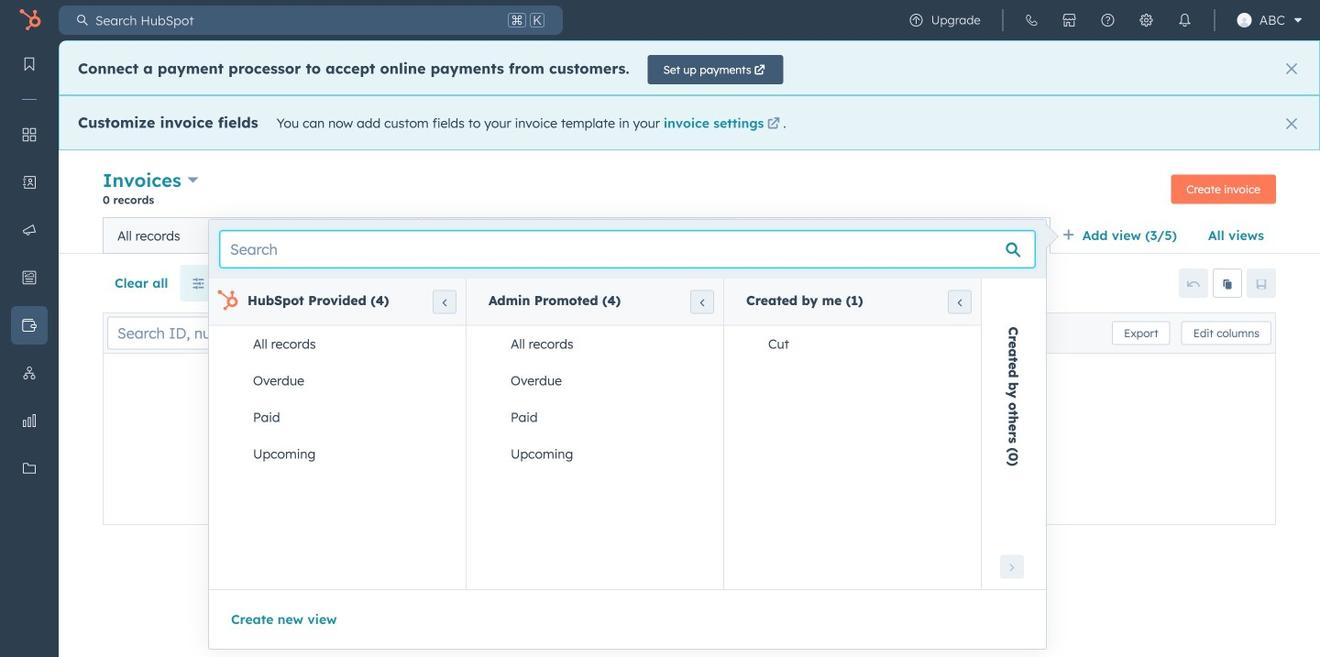 Task type: locate. For each thing, give the bounding box(es) containing it.
menu
[[897, 0, 1309, 40], [0, 40, 59, 611]]

banner
[[103, 167, 1276, 217]]

close image
[[1286, 63, 1297, 74]]

generic name image
[[1237, 13, 1252, 28]]

2 link opens in a new window image from the top
[[767, 118, 780, 131]]

notifications image
[[1178, 13, 1192, 28]]

link opens in a new window image
[[767, 116, 780, 134], [767, 118, 780, 131]]

2 alert from the top
[[59, 95, 1320, 150]]

Search search field
[[220, 231, 1035, 268]]

1 link opens in a new window image from the top
[[767, 116, 780, 134]]

alert
[[59, 40, 1320, 95], [59, 95, 1320, 150]]

bookmarks primary navigation item image
[[22, 57, 37, 72]]

1 horizontal spatial menu
[[897, 0, 1309, 40]]



Task type: vqa. For each thing, say whether or not it's contained in the screenshot.
Settings Image in the right top of the page
yes



Task type: describe. For each thing, give the bounding box(es) containing it.
1 alert from the top
[[59, 40, 1320, 95]]

0 horizontal spatial menu
[[0, 40, 59, 611]]

Search ID, number, contact, or amount billed search field
[[107, 317, 324, 350]]

settings image
[[1139, 13, 1154, 28]]

help image
[[1101, 13, 1115, 28]]

marketplaces image
[[1062, 13, 1077, 28]]

close image
[[1286, 118, 1297, 129]]

Search HubSpot search field
[[88, 6, 504, 35]]



